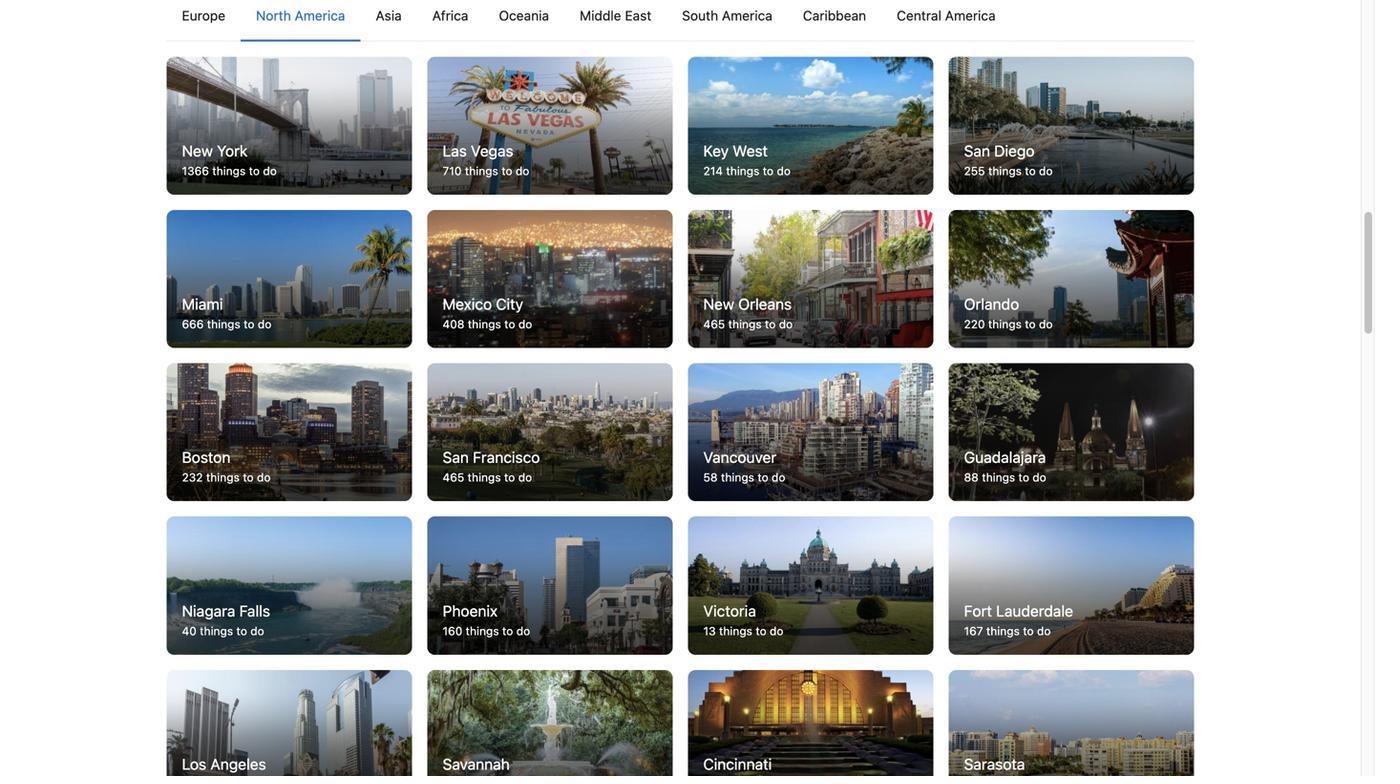 Task type: describe. For each thing, give the bounding box(es) containing it.
new for new orleans
[[703, 295, 734, 313]]

los angeles link
[[167, 670, 412, 776]]

san francisco 465 things to do
[[443, 448, 540, 484]]

mexico city 408 things to do
[[443, 295, 532, 331]]

phoenix 160 things to do
[[443, 602, 530, 638]]

orlando image
[[949, 210, 1194, 348]]

los angeles
[[182, 755, 266, 773]]

diego
[[994, 142, 1035, 160]]

fort lauderdale image
[[949, 517, 1194, 655]]

san for san francisco
[[443, 448, 469, 467]]

40
[[182, 624, 197, 638]]

to inside "san diego 255 things to do"
[[1025, 164, 1036, 178]]

guadalajara image
[[949, 363, 1194, 501]]

to inside new york 1366 things to do
[[249, 164, 260, 178]]

do inside fort lauderdale 167 things to do
[[1037, 624, 1051, 638]]

key
[[703, 142, 729, 160]]

to inside mexico city 408 things to do
[[504, 318, 515, 331]]

asia button
[[360, 0, 417, 40]]

africa button
[[417, 0, 484, 40]]

things inside miami 666 things to do
[[207, 318, 240, 331]]

lauderdale
[[996, 602, 1073, 620]]

mexico city image
[[427, 210, 673, 348]]

do inside vancouver 58 things to do
[[772, 471, 785, 484]]

miami
[[182, 295, 223, 313]]

niagara falls 40 things to do
[[182, 602, 270, 638]]

vancouver 58 things to do
[[703, 448, 785, 484]]

guadalajara 88 things to do
[[964, 448, 1046, 484]]

boston
[[182, 448, 231, 467]]

do inside 'orlando 220 things to do'
[[1039, 318, 1053, 331]]

465 for san francisco
[[443, 471, 464, 484]]

things inside the "niagara falls 40 things to do"
[[200, 624, 233, 638]]

central america button
[[882, 0, 1011, 40]]

guadalajara
[[964, 448, 1046, 467]]

new orleans 465 things to do
[[703, 295, 793, 331]]

key west 214 things to do
[[703, 142, 791, 178]]

do inside san francisco 465 things to do
[[518, 471, 532, 484]]

las vegas 710 things to do
[[443, 142, 529, 178]]

america for south america
[[722, 7, 772, 23]]

things inside san francisco 465 things to do
[[468, 471, 501, 484]]

east
[[625, 7, 651, 23]]

do inside guadalajara 88 things to do
[[1033, 471, 1046, 484]]

do inside key west 214 things to do
[[777, 164, 791, 178]]

victoria image
[[688, 517, 933, 655]]

san diego image
[[949, 57, 1194, 195]]

220
[[964, 318, 985, 331]]

to inside san francisco 465 things to do
[[504, 471, 515, 484]]

to inside fort lauderdale 167 things to do
[[1023, 624, 1034, 638]]

south
[[682, 7, 718, 23]]

south america
[[682, 7, 772, 23]]

middle east
[[580, 7, 651, 23]]

america for central america
[[945, 7, 996, 23]]

boston image
[[167, 363, 412, 501]]

to inside new orleans 465 things to do
[[765, 318, 776, 331]]

oceania button
[[484, 0, 564, 40]]

francisco
[[473, 448, 540, 467]]

savannah
[[443, 755, 510, 773]]

falls
[[239, 602, 270, 620]]

do inside las vegas 710 things to do
[[516, 164, 529, 178]]

orlando
[[964, 295, 1019, 313]]

to inside victoria 13 things to do
[[756, 624, 767, 638]]

las vegas image
[[427, 57, 673, 195]]

savannah link
[[427, 670, 673, 776]]

fort
[[964, 602, 992, 620]]

do inside the "niagara falls 40 things to do"
[[250, 624, 264, 638]]

new york image
[[167, 57, 412, 195]]

things inside new york 1366 things to do
[[212, 164, 246, 178]]

408
[[443, 318, 465, 331]]



Task type: vqa. For each thing, say whether or not it's contained in the screenshot.


Task type: locate. For each thing, give the bounding box(es) containing it.
to down the guadalajara
[[1019, 471, 1029, 484]]

to down francisco
[[504, 471, 515, 484]]

214
[[703, 164, 723, 178]]

san
[[964, 142, 990, 160], [443, 448, 469, 467]]

things down vancouver
[[721, 471, 754, 484]]

north
[[256, 7, 291, 23]]

0 vertical spatial san
[[964, 142, 990, 160]]

465 for new orleans
[[703, 318, 725, 331]]

2 horizontal spatial america
[[945, 7, 996, 23]]

do down city
[[518, 318, 532, 331]]

to inside las vegas 710 things to do
[[502, 164, 512, 178]]

north america
[[256, 7, 345, 23]]

things inside victoria 13 things to do
[[719, 624, 752, 638]]

tab list
[[167, 0, 1194, 42]]

new for new york
[[182, 142, 213, 160]]

to down victoria on the bottom
[[756, 624, 767, 638]]

africa
[[432, 7, 468, 23]]

caribbean button
[[788, 0, 882, 40]]

do right 255
[[1039, 164, 1053, 178]]

san inside "san diego 255 things to do"
[[964, 142, 990, 160]]

things down victoria on the bottom
[[719, 624, 752, 638]]

to inside guadalajara 88 things to do
[[1019, 471, 1029, 484]]

sarasota
[[964, 755, 1025, 773]]

1366
[[182, 164, 209, 178]]

1 horizontal spatial san
[[964, 142, 990, 160]]

1 horizontal spatial america
[[722, 7, 772, 23]]

miami 666 things to do
[[182, 295, 272, 331]]

do right 1366
[[263, 164, 277, 178]]

do inside boston 232 things to do
[[257, 471, 271, 484]]

niagara falls image
[[167, 517, 412, 655]]

los
[[182, 755, 206, 773]]

do inside "san diego 255 things to do"
[[1039, 164, 1053, 178]]

1 vertical spatial 465
[[443, 471, 464, 484]]

do right 666
[[258, 318, 272, 331]]

do down lauderdale
[[1037, 624, 1051, 638]]

sarasota image
[[949, 670, 1194, 776]]

0 vertical spatial new
[[182, 142, 213, 160]]

to inside 'orlando 220 things to do'
[[1025, 318, 1036, 331]]

victoria 13 things to do
[[703, 602, 784, 638]]

things down 'orleans'
[[728, 318, 762, 331]]

things down niagara
[[200, 624, 233, 638]]

232
[[182, 471, 203, 484]]

san up 255
[[964, 142, 990, 160]]

things inside fort lauderdale 167 things to do
[[986, 624, 1020, 638]]

to down falls
[[236, 624, 247, 638]]

city
[[496, 295, 523, 313]]

vancouver image
[[688, 363, 933, 501]]

160
[[443, 624, 462, 638]]

new
[[182, 142, 213, 160], [703, 295, 734, 313]]

asia
[[376, 7, 402, 23]]

phoenix
[[443, 602, 498, 620]]

mexico
[[443, 295, 492, 313]]

middle
[[580, 7, 621, 23]]

things down vegas
[[465, 164, 498, 178]]

to down vancouver
[[758, 471, 768, 484]]

los angeles image
[[167, 670, 412, 776]]

do right 710
[[516, 164, 529, 178]]

0 vertical spatial 465
[[703, 318, 725, 331]]

1 horizontal spatial 465
[[703, 318, 725, 331]]

san diego 255 things to do
[[964, 142, 1053, 178]]

465
[[703, 318, 725, 331], [443, 471, 464, 484]]

things down the "west"
[[726, 164, 760, 178]]

to inside the "niagara falls 40 things to do"
[[236, 624, 247, 638]]

new inside new york 1366 things to do
[[182, 142, 213, 160]]

do inside phoenix 160 things to do
[[516, 624, 530, 638]]

things inside phoenix 160 things to do
[[466, 624, 499, 638]]

0 horizontal spatial new
[[182, 142, 213, 160]]

to
[[249, 164, 260, 178], [502, 164, 512, 178], [763, 164, 774, 178], [1025, 164, 1036, 178], [244, 318, 255, 331], [504, 318, 515, 331], [765, 318, 776, 331], [1025, 318, 1036, 331], [243, 471, 254, 484], [504, 471, 515, 484], [758, 471, 768, 484], [1019, 471, 1029, 484], [236, 624, 247, 638], [502, 624, 513, 638], [756, 624, 767, 638], [1023, 624, 1034, 638]]

to down city
[[504, 318, 515, 331]]

orlando 220 things to do
[[964, 295, 1053, 331]]

do inside new orleans 465 things to do
[[779, 318, 793, 331]]

do right 160
[[516, 624, 530, 638]]

miami image
[[167, 210, 412, 348]]

465 inside new orleans 465 things to do
[[703, 318, 725, 331]]

sarasota link
[[949, 670, 1194, 776]]

cincinnati
[[703, 755, 772, 773]]

europe
[[182, 7, 225, 23]]

victoria
[[703, 602, 756, 620]]

do right 220 at the right top of the page
[[1039, 318, 1053, 331]]

do down the guadalajara
[[1033, 471, 1046, 484]]

oceania
[[499, 7, 549, 23]]

san inside san francisco 465 things to do
[[443, 448, 469, 467]]

88
[[964, 471, 979, 484]]

do down falls
[[250, 624, 264, 638]]

1 vertical spatial san
[[443, 448, 469, 467]]

things down orlando
[[988, 318, 1022, 331]]

0 horizontal spatial america
[[295, 7, 345, 23]]

to down diego
[[1025, 164, 1036, 178]]

58
[[703, 471, 718, 484]]

europe button
[[167, 0, 241, 40]]

america right "south"
[[722, 7, 772, 23]]

things down york on the top left
[[212, 164, 246, 178]]

to right 232
[[243, 471, 254, 484]]

new up 1366
[[182, 142, 213, 160]]

angeles
[[210, 755, 266, 773]]

666
[[182, 318, 204, 331]]

255
[[964, 164, 985, 178]]

to inside boston 232 things to do
[[243, 471, 254, 484]]

new left 'orleans'
[[703, 295, 734, 313]]

vegas
[[471, 142, 513, 160]]

167
[[964, 624, 983, 638]]

things inside boston 232 things to do
[[206, 471, 240, 484]]

to down lauderdale
[[1023, 624, 1034, 638]]

13
[[703, 624, 716, 638]]

to inside vancouver 58 things to do
[[758, 471, 768, 484]]

1 vertical spatial new
[[703, 295, 734, 313]]

middle east button
[[564, 0, 667, 40]]

tab list containing europe
[[167, 0, 1194, 42]]

boston 232 things to do
[[182, 448, 271, 484]]

to right 220 at the right top of the page
[[1025, 318, 1036, 331]]

things inside new orleans 465 things to do
[[728, 318, 762, 331]]

things inside guadalajara 88 things to do
[[982, 471, 1015, 484]]

north america button
[[241, 0, 360, 40]]

do right 232
[[257, 471, 271, 484]]

cincinnati link
[[688, 670, 933, 776]]

do inside new york 1366 things to do
[[263, 164, 277, 178]]

america for north america
[[295, 7, 345, 23]]

things inside 'orlando 220 things to do'
[[988, 318, 1022, 331]]

niagara
[[182, 602, 235, 620]]

0 horizontal spatial san
[[443, 448, 469, 467]]

do right 13
[[770, 624, 784, 638]]

central america
[[897, 7, 996, 23]]

do down vancouver
[[772, 471, 785, 484]]

america right central
[[945, 7, 996, 23]]

things down the guadalajara
[[982, 471, 1015, 484]]

things down boston
[[206, 471, 240, 484]]

to inside miami 666 things to do
[[244, 318, 255, 331]]

do inside miami 666 things to do
[[258, 318, 272, 331]]

things
[[212, 164, 246, 178], [465, 164, 498, 178], [726, 164, 760, 178], [988, 164, 1022, 178], [207, 318, 240, 331], [468, 318, 501, 331], [728, 318, 762, 331], [988, 318, 1022, 331], [206, 471, 240, 484], [468, 471, 501, 484], [721, 471, 754, 484], [982, 471, 1015, 484], [200, 624, 233, 638], [466, 624, 499, 638], [719, 624, 752, 638], [986, 624, 1020, 638]]

things inside mexico city 408 things to do
[[468, 318, 501, 331]]

caribbean
[[803, 7, 866, 23]]

las
[[443, 142, 467, 160]]

to down the "west"
[[763, 164, 774, 178]]

san francisco image
[[427, 363, 673, 501]]

do inside victoria 13 things to do
[[770, 624, 784, 638]]

do
[[263, 164, 277, 178], [516, 164, 529, 178], [777, 164, 791, 178], [1039, 164, 1053, 178], [258, 318, 272, 331], [518, 318, 532, 331], [779, 318, 793, 331], [1039, 318, 1053, 331], [257, 471, 271, 484], [518, 471, 532, 484], [772, 471, 785, 484], [1033, 471, 1046, 484], [250, 624, 264, 638], [516, 624, 530, 638], [770, 624, 784, 638], [1037, 624, 1051, 638]]

to right 160
[[502, 624, 513, 638]]

fort lauderdale 167 things to do
[[964, 602, 1073, 638]]

things inside vancouver 58 things to do
[[721, 471, 754, 484]]

phoenix image
[[427, 517, 673, 655]]

things down mexico
[[468, 318, 501, 331]]

vancouver
[[703, 448, 777, 467]]

465 inside san francisco 465 things to do
[[443, 471, 464, 484]]

things down "phoenix"
[[466, 624, 499, 638]]

things inside las vegas 710 things to do
[[465, 164, 498, 178]]

do inside mexico city 408 things to do
[[518, 318, 532, 331]]

to right 666
[[244, 318, 255, 331]]

san for san diego
[[964, 142, 990, 160]]

1 horizontal spatial new
[[703, 295, 734, 313]]

2 america from the left
[[722, 7, 772, 23]]

710
[[443, 164, 462, 178]]

1 america from the left
[[295, 7, 345, 23]]

america
[[295, 7, 345, 23], [722, 7, 772, 23], [945, 7, 996, 23]]

3 america from the left
[[945, 7, 996, 23]]

key west image
[[688, 57, 933, 195]]

san left francisco
[[443, 448, 469, 467]]

new york 1366 things to do
[[182, 142, 277, 178]]

0 horizontal spatial 465
[[443, 471, 464, 484]]

new inside new orleans 465 things to do
[[703, 295, 734, 313]]

to down vegas
[[502, 164, 512, 178]]

things inside "san diego 255 things to do"
[[988, 164, 1022, 178]]

do down 'orleans'
[[779, 318, 793, 331]]

to inside key west 214 things to do
[[763, 164, 774, 178]]

orleans
[[738, 295, 792, 313]]

to down 'orleans'
[[765, 318, 776, 331]]

york
[[217, 142, 248, 160]]

savannah image
[[427, 670, 673, 776]]

things right 167
[[986, 624, 1020, 638]]

do down francisco
[[518, 471, 532, 484]]

things down diego
[[988, 164, 1022, 178]]

west
[[733, 142, 768, 160]]

south america button
[[667, 0, 788, 40]]

cincinnati image
[[688, 670, 933, 776]]

to right 1366
[[249, 164, 260, 178]]

things inside key west 214 things to do
[[726, 164, 760, 178]]

things down miami
[[207, 318, 240, 331]]

things down francisco
[[468, 471, 501, 484]]

new orleans image
[[688, 210, 933, 348]]

central
[[897, 7, 942, 23]]

america right the north
[[295, 7, 345, 23]]

do right 214
[[777, 164, 791, 178]]

to inside phoenix 160 things to do
[[502, 624, 513, 638]]



